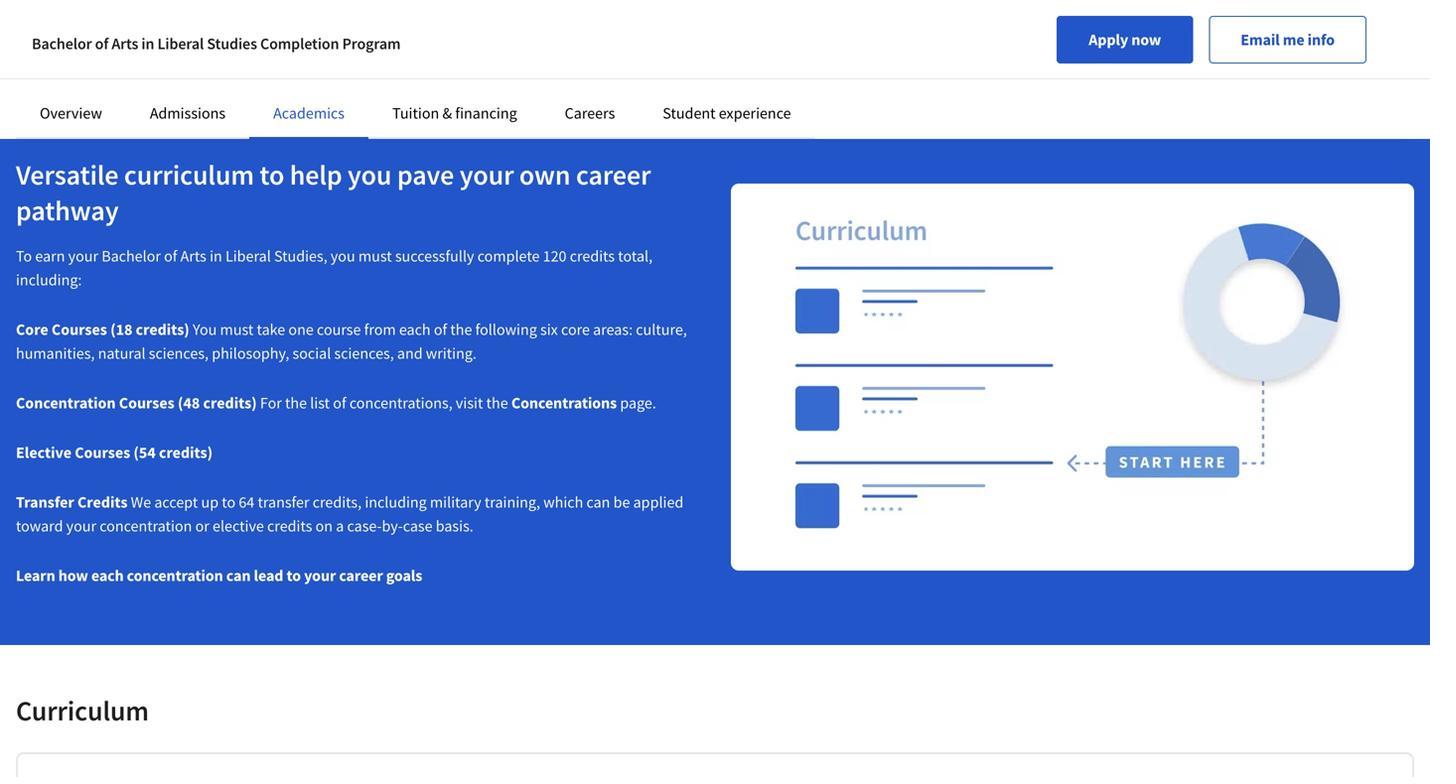 Task type: vqa. For each thing, say whether or not it's contained in the screenshot.
Personal Development
no



Task type: locate. For each thing, give the bounding box(es) containing it.
academics link
[[273, 103, 345, 123]]

bachelor
[[32, 34, 92, 54], [102, 246, 161, 266]]

concentrations
[[512, 393, 617, 413]]

each right how
[[91, 566, 124, 586]]

earn
[[35, 246, 65, 266]]

core
[[16, 320, 48, 340]]

1 vertical spatial liberal
[[225, 246, 271, 266]]

1 horizontal spatial bachelor
[[102, 246, 161, 266]]

0 horizontal spatial arts
[[112, 34, 138, 54]]

credits) left for
[[203, 393, 257, 413]]

arts up you
[[180, 246, 207, 266]]

your
[[460, 157, 514, 192], [68, 246, 98, 266], [66, 517, 96, 537], [304, 566, 336, 586]]

1 vertical spatial you
[[331, 246, 355, 266]]

0 vertical spatial concentration
[[100, 517, 192, 537]]

to
[[214, 24, 228, 44], [260, 157, 284, 192], [222, 493, 236, 513], [287, 566, 301, 586]]

credits) for (54
[[159, 443, 213, 463]]

credits) right (54
[[159, 443, 213, 463]]

0 vertical spatial credits
[[570, 246, 615, 266]]

program
[[342, 34, 401, 54]]

intercultural
[[272, 24, 354, 44]]

pathway
[[16, 193, 119, 228]]

credits) for (18
[[136, 320, 190, 340]]

1 horizontal spatial each
[[399, 320, 431, 340]]

sciences, down you
[[149, 344, 209, 364]]

the up writing.
[[450, 320, 472, 340]]

overview
[[40, 103, 102, 123]]

0 horizontal spatial bachelor
[[32, 34, 92, 54]]

arts
[[112, 34, 138, 54], [180, 246, 207, 266]]

the inside you must take one course from each of the following six core areas: culture, humanities, natural sciences, philosophy, social sciences, and writing.
[[450, 320, 472, 340]]

concentrations,
[[350, 393, 453, 413]]

courses
[[52, 320, 107, 340], [119, 393, 175, 413], [75, 443, 130, 463]]

culture,
[[636, 320, 687, 340]]

1 vertical spatial must
[[220, 320, 254, 340]]

credits right 120
[[570, 246, 615, 266]]

academics
[[273, 103, 345, 123]]

0 vertical spatial credits)
[[136, 320, 190, 340]]

1 vertical spatial in
[[210, 246, 222, 266]]

the
[[145, 24, 167, 44], [450, 320, 472, 340], [285, 393, 307, 413], [486, 393, 508, 413]]

courses left (54
[[75, 443, 130, 463]]

transfer
[[16, 493, 74, 513]]

0 vertical spatial must
[[359, 246, 392, 266]]

accept
[[154, 493, 198, 513]]

the left ability
[[145, 24, 167, 44]]

learn
[[16, 566, 55, 586]]

liberal left studies, on the left of page
[[225, 246, 271, 266]]

concentration down or
[[127, 566, 223, 586]]

to right lead
[[287, 566, 301, 586]]

0 horizontal spatial sciences,
[[149, 344, 209, 364]]

studies
[[207, 34, 257, 54]]

0 vertical spatial in
[[142, 34, 154, 54]]

overview link
[[40, 103, 102, 123]]

1 vertical spatial concentration
[[127, 566, 223, 586]]

2 vertical spatial credits)
[[159, 443, 213, 463]]

your inside 'versatile curriculum to help you pave your own career pathway'
[[460, 157, 514, 192]]

financing
[[455, 103, 517, 123]]

of
[[95, 34, 109, 54], [164, 246, 177, 266], [434, 320, 447, 340], [333, 393, 346, 413]]

apply now button
[[1057, 16, 1194, 64]]

2 horizontal spatial and
[[656, 24, 682, 44]]

(48
[[178, 393, 200, 413]]

elective courses (54 credits)
[[16, 443, 213, 463]]

total,
[[618, 246, 653, 266]]

0 vertical spatial can
[[587, 493, 610, 513]]

curriculum
[[124, 157, 254, 192]]

liberal left studies in the left top of the page
[[157, 34, 204, 54]]

can inside we accept up to 64 transfer credits, including military training, which can be applied toward your concentration or elective credits on a case-by-case basis.
[[587, 493, 610, 513]]

info
[[1308, 30, 1335, 50]]

others.
[[809, 24, 855, 44]]

demonstrate the ability to apply intercultural knowledge and competence by meaningfully and ethically engaging others.
[[56, 24, 855, 44]]

1 vertical spatial each
[[91, 566, 124, 586]]

of up the 'overview'
[[95, 34, 109, 54]]

0 horizontal spatial career
[[339, 566, 383, 586]]

and left ethically
[[656, 24, 682, 44]]

by
[[547, 24, 563, 44]]

0 horizontal spatial in
[[142, 34, 154, 54]]

0 vertical spatial courses
[[52, 320, 107, 340]]

can left lead
[[226, 566, 251, 586]]

email
[[1241, 30, 1280, 50]]

0 vertical spatial bachelor
[[32, 34, 92, 54]]

2 vertical spatial courses
[[75, 443, 130, 463]]

1 vertical spatial career
[[339, 566, 383, 586]]

sciences, down from
[[334, 344, 394, 364]]

to left '64'
[[222, 493, 236, 513]]

concentration
[[100, 517, 192, 537], [127, 566, 223, 586]]

your right earn
[[68, 246, 98, 266]]

credits)
[[136, 320, 190, 340], [203, 393, 257, 413], [159, 443, 213, 463]]

you right studies, on the left of page
[[331, 246, 355, 266]]

and right the knowledge
[[433, 24, 459, 44]]

credits) right (18
[[136, 320, 190, 340]]

1 vertical spatial credits)
[[203, 393, 257, 413]]

the left list
[[285, 393, 307, 413]]

case
[[403, 517, 433, 537]]

1 horizontal spatial in
[[210, 246, 222, 266]]

to left "help"
[[260, 157, 284, 192]]

curriculum
[[16, 694, 149, 729]]

credits
[[570, 246, 615, 266], [267, 517, 312, 537]]

military
[[430, 493, 482, 513]]

apply
[[231, 24, 268, 44]]

arts left ability
[[112, 34, 138, 54]]

0 vertical spatial career
[[576, 157, 651, 192]]

1 horizontal spatial can
[[587, 493, 610, 513]]

your left the 'own'
[[460, 157, 514, 192]]

1 vertical spatial bachelor
[[102, 246, 161, 266]]

visit
[[456, 393, 483, 413]]

to earn your bachelor of arts in liberal studies, you must successfully complete 120 credits total, including:
[[16, 246, 653, 290]]

concentration down we
[[100, 517, 192, 537]]

bachelor up overview link on the left of the page
[[32, 34, 92, 54]]

basis.
[[436, 517, 474, 537]]

1 horizontal spatial liberal
[[225, 246, 271, 266]]

0 horizontal spatial each
[[91, 566, 124, 586]]

0 vertical spatial each
[[399, 320, 431, 340]]

and
[[433, 24, 459, 44], [656, 24, 682, 44], [397, 344, 423, 364]]

humanities,
[[16, 344, 95, 364]]

0 horizontal spatial can
[[226, 566, 251, 586]]

meaningfully
[[566, 24, 653, 44]]

toward
[[16, 517, 63, 537]]

applied
[[634, 493, 684, 513]]

1 vertical spatial can
[[226, 566, 251, 586]]

0 horizontal spatial must
[[220, 320, 254, 340]]

how
[[58, 566, 88, 586]]

knowledge
[[357, 24, 430, 44]]

credits
[[77, 493, 128, 513]]

1 vertical spatial credits
[[267, 517, 312, 537]]

career down careers
[[576, 157, 651, 192]]

concentration inside we accept up to 64 transfer credits, including military training, which can be applied toward your concentration or elective credits on a case-by-case basis.
[[100, 517, 192, 537]]

on
[[316, 517, 333, 537]]

courses up humanities,
[[52, 320, 107, 340]]

by-
[[382, 517, 403, 537]]

you right "help"
[[348, 157, 392, 192]]

must left successfully
[[359, 246, 392, 266]]

career inside 'versatile curriculum to help you pave your own career pathway'
[[576, 157, 651, 192]]

1 horizontal spatial arts
[[180, 246, 207, 266]]

1 vertical spatial courses
[[119, 393, 175, 413]]

up
[[201, 493, 219, 513]]

and left writing.
[[397, 344, 423, 364]]

0 vertical spatial liberal
[[157, 34, 204, 54]]

of down the curriculum
[[164, 246, 177, 266]]

in up you
[[210, 246, 222, 266]]

each right from
[[399, 320, 431, 340]]

0 horizontal spatial and
[[397, 344, 423, 364]]

0 vertical spatial you
[[348, 157, 392, 192]]

1 horizontal spatial credits
[[570, 246, 615, 266]]

career
[[576, 157, 651, 192], [339, 566, 383, 586]]

concentration courses (48 credits) for the list of concentrations, visit the concentrations page.
[[16, 393, 657, 413]]

courses left (48
[[119, 393, 175, 413]]

career for own
[[576, 157, 651, 192]]

credits down transfer
[[267, 517, 312, 537]]

learn how each concentration can lead to your career goals
[[16, 566, 423, 586]]

complete
[[478, 246, 540, 266]]

your down transfer credits on the left of page
[[66, 517, 96, 537]]

courses for elective
[[75, 443, 130, 463]]

1 vertical spatial arts
[[180, 246, 207, 266]]

1 horizontal spatial career
[[576, 157, 651, 192]]

email me info button
[[1209, 16, 1367, 64]]

0 horizontal spatial liberal
[[157, 34, 204, 54]]

bachelor up (18
[[102, 246, 161, 266]]

you inside to earn your bachelor of arts in liberal studies, you must successfully complete 120 credits total, including:
[[331, 246, 355, 266]]

1 horizontal spatial must
[[359, 246, 392, 266]]

concentrations link
[[512, 393, 617, 413]]

0 horizontal spatial credits
[[267, 517, 312, 537]]

career for your
[[339, 566, 383, 586]]

careers link
[[565, 103, 615, 123]]

can left the be
[[587, 493, 610, 513]]

career left "goals"
[[339, 566, 383, 586]]

must up the philosophy,
[[220, 320, 254, 340]]

in left ability
[[142, 34, 154, 54]]

1 horizontal spatial sciences,
[[334, 344, 394, 364]]

must inside you must take one course from each of the following six core areas: culture, humanities, natural sciences, philosophy, social sciences, and writing.
[[220, 320, 254, 340]]

writing.
[[426, 344, 477, 364]]

of up writing.
[[434, 320, 447, 340]]

credits) for (48
[[203, 393, 257, 413]]

you inside 'versatile curriculum to help you pave your own career pathway'
[[348, 157, 392, 192]]



Task type: describe. For each thing, give the bounding box(es) containing it.
tuition
[[392, 103, 439, 123]]

courses for core
[[52, 320, 107, 340]]

(18
[[110, 320, 133, 340]]

credits inside we accept up to 64 transfer credits, including military training, which can be applied toward your concentration or elective credits on a case-by-case basis.
[[267, 517, 312, 537]]

following
[[476, 320, 537, 340]]

to inside we accept up to 64 transfer credits, including military training, which can be applied toward your concentration or elective credits on a case-by-case basis.
[[222, 493, 236, 513]]

own
[[520, 157, 571, 192]]

including
[[365, 493, 427, 513]]

credits,
[[313, 493, 362, 513]]

or
[[195, 517, 209, 537]]

credits inside to earn your bachelor of arts in liberal studies, you must successfully complete 120 credits total, including:
[[570, 246, 615, 266]]

a
[[336, 517, 344, 537]]

of inside to earn your bachelor of arts in liberal studies, you must successfully complete 120 credits total, including:
[[164, 246, 177, 266]]

student experience
[[663, 103, 791, 123]]

from
[[364, 320, 396, 340]]

core
[[561, 320, 590, 340]]

you must take one course from each of the following six core areas: culture, humanities, natural sciences, philosophy, social sciences, and writing.
[[16, 320, 687, 364]]

concentration
[[16, 393, 116, 413]]

liberal inside to earn your bachelor of arts in liberal studies, you must successfully complete 120 credits total, including:
[[225, 246, 271, 266]]

now
[[1132, 30, 1162, 50]]

arts inside to earn your bachelor of arts in liberal studies, you must successfully complete 120 credits total, including:
[[180, 246, 207, 266]]

social
[[293, 344, 331, 364]]

versatile curriculum to help you pave your own career pathway
[[16, 157, 651, 228]]

must inside to earn your bachelor of arts in liberal studies, you must successfully complete 120 credits total, including:
[[359, 246, 392, 266]]

demonstrate
[[56, 24, 141, 44]]

to inside 'versatile curriculum to help you pave your own career pathway'
[[260, 157, 284, 192]]

one
[[289, 320, 314, 340]]

including:
[[16, 270, 82, 290]]

each inside you must take one course from each of the following six core areas: culture, humanities, natural sciences, philosophy, social sciences, and writing.
[[399, 320, 431, 340]]

philosophy,
[[212, 344, 289, 364]]

take
[[257, 320, 285, 340]]

which
[[544, 493, 584, 513]]

transfer
[[258, 493, 310, 513]]

student experience link
[[663, 103, 791, 123]]

tuition & financing link
[[392, 103, 517, 123]]

admissions
[[150, 103, 226, 123]]

and inside you must take one course from each of the following six core areas: culture, humanities, natural sciences, philosophy, social sciences, and writing.
[[397, 344, 423, 364]]

2 sciences, from the left
[[334, 344, 394, 364]]

in inside to earn your bachelor of arts in liberal studies, you must successfully complete 120 credits total, including:
[[210, 246, 222, 266]]

64
[[239, 493, 255, 513]]

&
[[443, 103, 452, 123]]

successfully
[[395, 246, 474, 266]]

studies,
[[274, 246, 328, 266]]

for
[[260, 393, 282, 413]]

apply now
[[1089, 30, 1162, 50]]

1 sciences, from the left
[[149, 344, 209, 364]]

areas:
[[593, 320, 633, 340]]

page.
[[620, 393, 657, 413]]

your inside we accept up to 64 transfer credits, including military training, which can be applied toward your concentration or elective credits on a case-by-case basis.
[[66, 517, 96, 537]]

your down the on
[[304, 566, 336, 586]]

bachelor inside to earn your bachelor of arts in liberal studies, you must successfully complete 120 credits total, including:
[[102, 246, 161, 266]]

to
[[16, 246, 32, 266]]

elective
[[16, 443, 72, 463]]

to left apply at top
[[214, 24, 228, 44]]

transfer credits
[[16, 493, 128, 513]]

1 horizontal spatial and
[[433, 24, 459, 44]]

engaging
[[744, 24, 805, 44]]

six
[[540, 320, 558, 340]]

list
[[310, 393, 330, 413]]

bachelor of arts in liberal studies completion program
[[32, 34, 401, 54]]

me
[[1283, 30, 1305, 50]]

careers
[[565, 103, 615, 123]]

courses for concentration
[[119, 393, 175, 413]]

admissions link
[[150, 103, 226, 123]]

apply
[[1089, 30, 1129, 50]]

(54
[[134, 443, 156, 463]]

you
[[193, 320, 217, 340]]

lead
[[254, 566, 284, 586]]

versatile
[[16, 157, 119, 192]]

0 vertical spatial arts
[[112, 34, 138, 54]]

120
[[543, 246, 567, 266]]

case-
[[347, 517, 382, 537]]

of right list
[[333, 393, 346, 413]]

training,
[[485, 493, 540, 513]]

we
[[131, 493, 151, 513]]

goals
[[386, 566, 423, 586]]

the right visit
[[486, 393, 508, 413]]

learn how each concentration can lead to your career goals link
[[16, 566, 423, 586]]

of inside you must take one course from each of the following six core areas: culture, humanities, natural sciences, philosophy, social sciences, and writing.
[[434, 320, 447, 340]]

completion
[[260, 34, 339, 54]]

ethically
[[685, 24, 741, 44]]

be
[[614, 493, 630, 513]]

elective
[[213, 517, 264, 537]]

tuition & financing
[[392, 103, 517, 123]]

core courses (18 credits)
[[16, 320, 190, 340]]

your inside to earn your bachelor of arts in liberal studies, you must successfully complete 120 credits total, including:
[[68, 246, 98, 266]]



